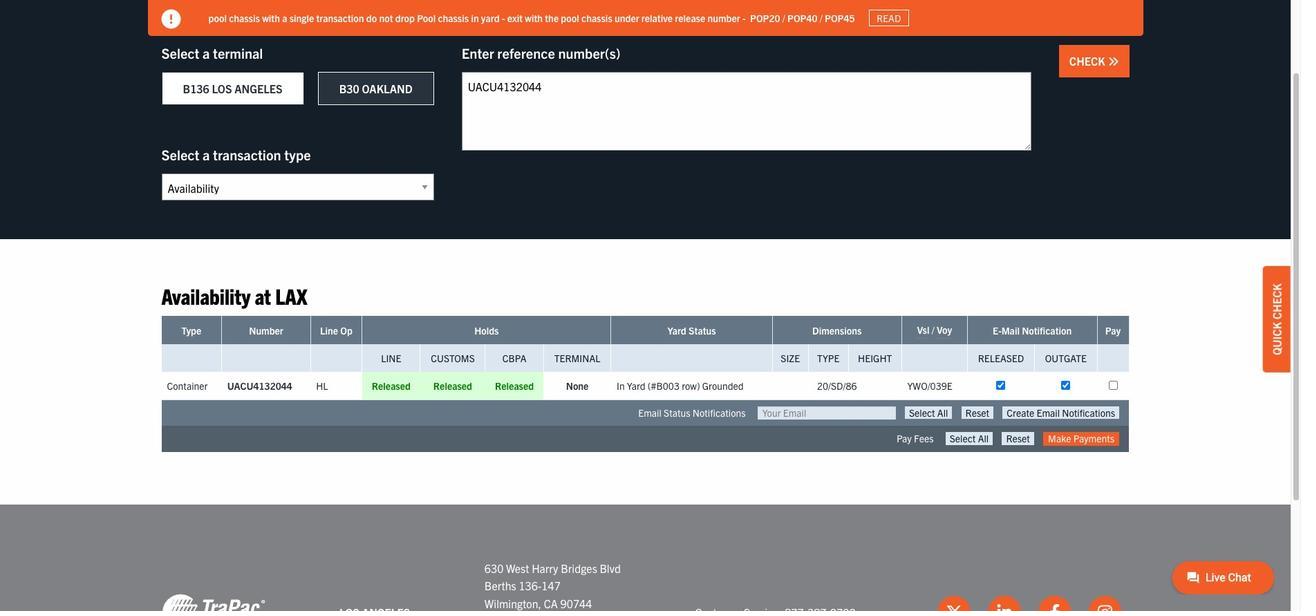 Task type: vqa. For each thing, say whether or not it's contained in the screenshot.
2nd First from the right
no



Task type: describe. For each thing, give the bounding box(es) containing it.
released right hl on the bottom left
[[372, 380, 411, 392]]

container
[[167, 380, 208, 392]]

yard
[[481, 11, 500, 24]]

1 vertical spatial transaction
[[213, 146, 281, 163]]

2 pool from the left
[[561, 11, 579, 24]]

make payments
[[1048, 432, 1115, 445]]

(#b003
[[648, 380, 680, 392]]

2 horizontal spatial /
[[932, 324, 935, 336]]

west
[[506, 561, 529, 575]]

terminal
[[213, 44, 263, 62]]

footer containing 630 west harry bridges blvd
[[0, 504, 1291, 611]]

0 horizontal spatial yard
[[627, 380, 646, 392]]

line op
[[320, 325, 353, 337]]

0 horizontal spatial /
[[783, 11, 785, 24]]

wilmington,
[[485, 597, 541, 610]]

blvd
[[600, 561, 621, 575]]

uacu4132044
[[227, 380, 292, 392]]

pool chassis with a single transaction  do not drop pool chassis in yard -  exit with the pool chassis under relative release number -  pop20 / pop40 / pop45
[[208, 11, 855, 24]]

pay for pay fees
[[897, 432, 912, 445]]

select for select a transaction type
[[161, 146, 199, 163]]

availability
[[161, 282, 251, 309]]

select a transaction type
[[161, 146, 311, 163]]

vsl / voy
[[917, 324, 952, 336]]

type
[[284, 146, 311, 163]]

e-mail notification
[[993, 325, 1072, 337]]

Enter reference number(s) text field
[[462, 72, 1031, 151]]

ca
[[544, 597, 558, 610]]

the
[[545, 11, 559, 24]]

height
[[858, 352, 892, 365]]

released down customs in the left of the page
[[433, 380, 472, 392]]

1 pool from the left
[[208, 11, 227, 24]]

147
[[542, 579, 561, 593]]

number(s)
[[558, 44, 621, 62]]

b30
[[339, 82, 359, 95]]

3 chassis from the left
[[581, 11, 612, 24]]

op
[[340, 325, 353, 337]]

vsl
[[917, 324, 930, 336]]

reference
[[497, 44, 555, 62]]

grounded
[[702, 380, 744, 392]]

630 west harry bridges blvd berths 136-147 wilmington, ca 90744
[[485, 561, 621, 610]]

bridges
[[561, 561, 597, 575]]

in
[[471, 11, 479, 24]]

make payments link
[[1043, 432, 1119, 446]]

status for email
[[664, 407, 690, 419]]

in
[[617, 380, 625, 392]]

size
[[781, 352, 800, 365]]

yard status
[[668, 325, 716, 337]]

136-
[[519, 579, 542, 593]]

availability at lax
[[161, 282, 307, 309]]

mail
[[1002, 325, 1020, 337]]

los angeles image
[[161, 593, 265, 611]]

enter reference number(s)
[[462, 44, 621, 62]]

email status notifications
[[638, 407, 746, 419]]

a for terminal
[[203, 44, 210, 62]]

outgate
[[1045, 352, 1087, 365]]

pay fees
[[897, 432, 934, 445]]

lax
[[275, 282, 307, 309]]

1 with from the left
[[262, 11, 280, 24]]

at
[[255, 282, 271, 309]]

line for line
[[381, 352, 401, 365]]

pop20
[[750, 11, 780, 24]]

payments
[[1074, 432, 1115, 445]]

angeles
[[235, 82, 283, 95]]

none
[[566, 380, 589, 392]]

read
[[877, 12, 901, 24]]

0 vertical spatial type
[[181, 325, 201, 337]]

do
[[366, 11, 377, 24]]

notification
[[1022, 325, 1072, 337]]

select a terminal
[[161, 44, 263, 62]]

630
[[485, 561, 504, 575]]

customs
[[431, 352, 475, 365]]

make
[[1048, 432, 1071, 445]]



Task type: locate. For each thing, give the bounding box(es) containing it.
in yard (#b003 row) grounded
[[617, 380, 744, 392]]

1 horizontal spatial transaction
[[316, 11, 364, 24]]

0 horizontal spatial chassis
[[229, 11, 260, 24]]

with left the
[[525, 11, 543, 24]]

pop40
[[788, 11, 818, 24]]

chassis left under
[[581, 11, 612, 24]]

2 horizontal spatial chassis
[[581, 11, 612, 24]]

0 horizontal spatial line
[[320, 325, 338, 337]]

released down e- at the bottom right
[[978, 352, 1024, 365]]

chassis
[[229, 11, 260, 24], [438, 11, 469, 24], [581, 11, 612, 24]]

released
[[978, 352, 1024, 365], [372, 380, 411, 392], [433, 380, 472, 392], [495, 380, 534, 392]]

type down the availability
[[181, 325, 201, 337]]

number
[[708, 11, 740, 24]]

single
[[289, 11, 314, 24]]

-
[[502, 11, 505, 24], [742, 11, 746, 24]]

1 vertical spatial status
[[664, 407, 690, 419]]

0 vertical spatial check
[[1070, 54, 1108, 68]]

0 vertical spatial pay
[[1105, 325, 1121, 337]]

1 select from the top
[[161, 44, 199, 62]]

voy
[[937, 324, 952, 336]]

number
[[249, 325, 283, 337]]

pay for pay
[[1105, 325, 1121, 337]]

90744
[[560, 597, 592, 610]]

status down in yard (#b003 row) grounded
[[664, 407, 690, 419]]

email
[[638, 407, 662, 419]]

a left terminal
[[203, 44, 210, 62]]

select down solid icon at the top left of page
[[161, 44, 199, 62]]

pool
[[417, 11, 436, 24]]

1 vertical spatial pay
[[897, 432, 912, 445]]

0 vertical spatial line
[[320, 325, 338, 337]]

2 chassis from the left
[[438, 11, 469, 24]]

None button
[[905, 407, 952, 419], [961, 407, 994, 419], [1003, 407, 1119, 419], [946, 432, 993, 445], [1002, 432, 1034, 445], [905, 407, 952, 419], [961, 407, 994, 419], [1003, 407, 1119, 419], [946, 432, 993, 445], [1002, 432, 1034, 445]]

row)
[[682, 380, 700, 392]]

- left exit
[[502, 11, 505, 24]]

1 horizontal spatial check
[[1270, 284, 1284, 320]]

pay right notification
[[1105, 325, 1121, 337]]

pool up select a terminal
[[208, 11, 227, 24]]

check inside button
[[1070, 54, 1108, 68]]

line left op
[[320, 325, 338, 337]]

line left customs in the left of the page
[[381, 352, 401, 365]]

None checkbox
[[997, 381, 1006, 390], [1109, 381, 1118, 390], [997, 381, 1006, 390], [1109, 381, 1118, 390]]

read link
[[869, 10, 909, 26]]

line
[[320, 325, 338, 337], [381, 352, 401, 365]]

line for line op
[[320, 325, 338, 337]]

1 horizontal spatial pool
[[561, 11, 579, 24]]

0 vertical spatial yard
[[668, 325, 686, 337]]

enter
[[462, 44, 494, 62]]

20/sd/86
[[817, 380, 857, 392]]

status for yard
[[689, 325, 716, 337]]

0 horizontal spatial with
[[262, 11, 280, 24]]

quick
[[1270, 322, 1284, 355]]

pop45
[[825, 11, 855, 24]]

1 vertical spatial select
[[161, 146, 199, 163]]

release
[[675, 11, 705, 24]]

0 horizontal spatial transaction
[[213, 146, 281, 163]]

/ left "pop45"
[[820, 11, 823, 24]]

2 select from the top
[[161, 146, 199, 163]]

relative
[[641, 11, 673, 24]]

status
[[689, 325, 716, 337], [664, 407, 690, 419]]

1 horizontal spatial line
[[381, 352, 401, 365]]

select
[[161, 44, 199, 62], [161, 146, 199, 163]]

0 vertical spatial status
[[689, 325, 716, 337]]

transaction
[[316, 11, 364, 24], [213, 146, 281, 163]]

drop
[[395, 11, 415, 24]]

/ right vsl
[[932, 324, 935, 336]]

footer
[[0, 504, 1291, 611]]

type up 20/sd/86
[[817, 352, 840, 365]]

/
[[783, 11, 785, 24], [820, 11, 823, 24], [932, 324, 935, 336]]

1 vertical spatial line
[[381, 352, 401, 365]]

0 horizontal spatial -
[[502, 11, 505, 24]]

0 vertical spatial select
[[161, 44, 199, 62]]

not
[[379, 11, 393, 24]]

transaction left do
[[316, 11, 364, 24]]

1 vertical spatial check
[[1270, 284, 1284, 320]]

a down b136
[[203, 146, 210, 163]]

2 vertical spatial a
[[203, 146, 210, 163]]

1 horizontal spatial type
[[817, 352, 840, 365]]

pay
[[1105, 325, 1121, 337], [897, 432, 912, 445]]

chassis up terminal
[[229, 11, 260, 24]]

1 horizontal spatial pay
[[1105, 325, 1121, 337]]

1 horizontal spatial -
[[742, 11, 746, 24]]

pay left fees
[[897, 432, 912, 445]]

pool
[[208, 11, 227, 24], [561, 11, 579, 24]]

hl
[[316, 380, 328, 392]]

released down cbpa
[[495, 380, 534, 392]]

b30 oakland
[[339, 82, 413, 95]]

holds
[[474, 325, 499, 337]]

solid image
[[1108, 56, 1119, 67]]

0 horizontal spatial check
[[1070, 54, 1108, 68]]

cbpa
[[502, 352, 526, 365]]

a
[[282, 11, 287, 24], [203, 44, 210, 62], [203, 146, 210, 163]]

pool right the
[[561, 11, 579, 24]]

notifications
[[693, 407, 746, 419]]

terminal
[[554, 352, 600, 365]]

fees
[[914, 432, 934, 445]]

type
[[181, 325, 201, 337], [817, 352, 840, 365]]

with left single
[[262, 11, 280, 24]]

0 horizontal spatial pool
[[208, 11, 227, 24]]

e-
[[993, 325, 1002, 337]]

status up row)
[[689, 325, 716, 337]]

2 - from the left
[[742, 11, 746, 24]]

yard
[[668, 325, 686, 337], [627, 380, 646, 392]]

0 vertical spatial transaction
[[316, 11, 364, 24]]

None checkbox
[[1062, 381, 1071, 390]]

1 vertical spatial yard
[[627, 380, 646, 392]]

1 horizontal spatial /
[[820, 11, 823, 24]]

check button
[[1059, 45, 1129, 77]]

a left single
[[282, 11, 287, 24]]

solid image
[[161, 10, 181, 29]]

b136 los angeles
[[183, 82, 283, 95]]

check
[[1070, 54, 1108, 68], [1270, 284, 1284, 320]]

transaction left type
[[213, 146, 281, 163]]

1 horizontal spatial yard
[[668, 325, 686, 337]]

select down b136
[[161, 146, 199, 163]]

1 horizontal spatial chassis
[[438, 11, 469, 24]]

0 vertical spatial a
[[282, 11, 287, 24]]

1 vertical spatial a
[[203, 44, 210, 62]]

quick check link
[[1263, 266, 1291, 373]]

dimensions
[[812, 325, 862, 337]]

quick check
[[1270, 284, 1284, 355]]

under
[[615, 11, 639, 24]]

exit
[[507, 11, 523, 24]]

a for transaction
[[203, 146, 210, 163]]

2 with from the left
[[525, 11, 543, 24]]

Your Email email field
[[758, 407, 896, 420]]

select for select a terminal
[[161, 44, 199, 62]]

1 chassis from the left
[[229, 11, 260, 24]]

1 horizontal spatial with
[[525, 11, 543, 24]]

1 - from the left
[[502, 11, 505, 24]]

ywo/039e
[[907, 380, 953, 392]]

harry
[[532, 561, 558, 575]]

los
[[212, 82, 232, 95]]

yard right in
[[627, 380, 646, 392]]

0 horizontal spatial type
[[181, 325, 201, 337]]

b136
[[183, 82, 209, 95]]

oakland
[[362, 82, 413, 95]]

/ left pop40
[[783, 11, 785, 24]]

0 horizontal spatial pay
[[897, 432, 912, 445]]

- right number
[[742, 11, 746, 24]]

1 vertical spatial type
[[817, 352, 840, 365]]

berths
[[485, 579, 516, 593]]

chassis left "in" on the left of the page
[[438, 11, 469, 24]]

yard up in yard (#b003 row) grounded
[[668, 325, 686, 337]]



